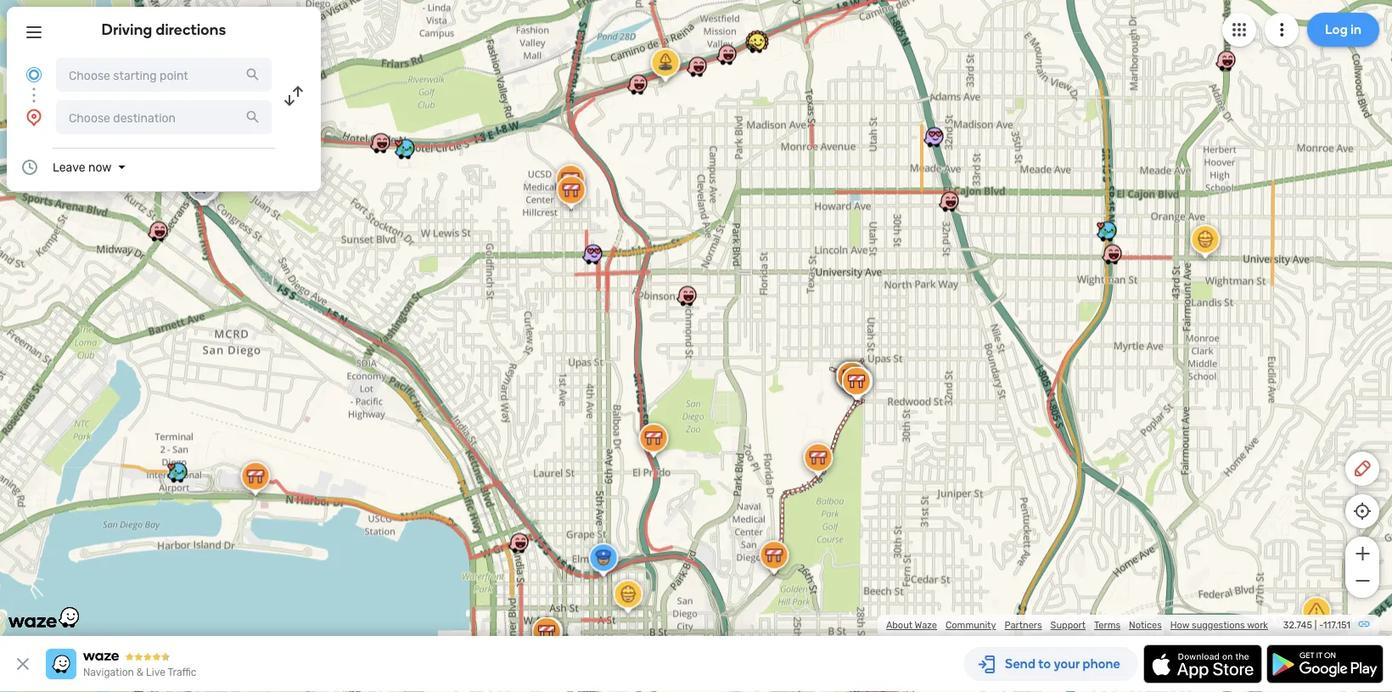 Task type: vqa. For each thing, say whether or not it's contained in the screenshot.
the bottom by
no



Task type: locate. For each thing, give the bounding box(es) containing it.
terms link
[[1095, 620, 1121, 631]]

about
[[887, 620, 913, 631]]

notices
[[1130, 620, 1163, 631]]

location image
[[24, 107, 44, 127]]

zoom in image
[[1353, 544, 1374, 564]]

support link
[[1051, 620, 1086, 631]]

how suggestions work link
[[1171, 620, 1269, 631]]

-
[[1320, 620, 1324, 631]]

notices link
[[1130, 620, 1163, 631]]

waze
[[915, 620, 938, 631]]

32.745 | -117.151
[[1284, 620, 1351, 631]]

suggestions
[[1192, 620, 1246, 631]]

about waze link
[[887, 620, 938, 631]]

pencil image
[[1353, 459, 1373, 479]]

about waze community partners support terms notices how suggestions work
[[887, 620, 1269, 631]]

navigation & live traffic
[[83, 667, 197, 679]]

support
[[1051, 620, 1086, 631]]

community
[[946, 620, 997, 631]]

32.745
[[1284, 620, 1313, 631]]

Choose starting point text field
[[56, 58, 272, 92]]

navigation
[[83, 667, 134, 679]]

directions
[[156, 20, 226, 39]]

partners
[[1005, 620, 1043, 631]]

traffic
[[168, 667, 197, 679]]

|
[[1315, 620, 1318, 631]]



Task type: describe. For each thing, give the bounding box(es) containing it.
link image
[[1358, 617, 1372, 631]]

terms
[[1095, 620, 1121, 631]]

zoom out image
[[1353, 571, 1374, 591]]

now
[[88, 160, 112, 174]]

community link
[[946, 620, 997, 631]]

Choose destination text field
[[56, 100, 272, 134]]

driving directions
[[102, 20, 226, 39]]

clock image
[[20, 157, 40, 178]]

work
[[1248, 620, 1269, 631]]

partners link
[[1005, 620, 1043, 631]]

leave now
[[53, 160, 112, 174]]

117.151
[[1324, 620, 1351, 631]]

current location image
[[24, 65, 44, 85]]

how
[[1171, 620, 1190, 631]]

&
[[137, 667, 144, 679]]

x image
[[13, 654, 33, 674]]

live
[[146, 667, 166, 679]]

leave
[[53, 160, 85, 174]]

driving
[[102, 20, 152, 39]]



